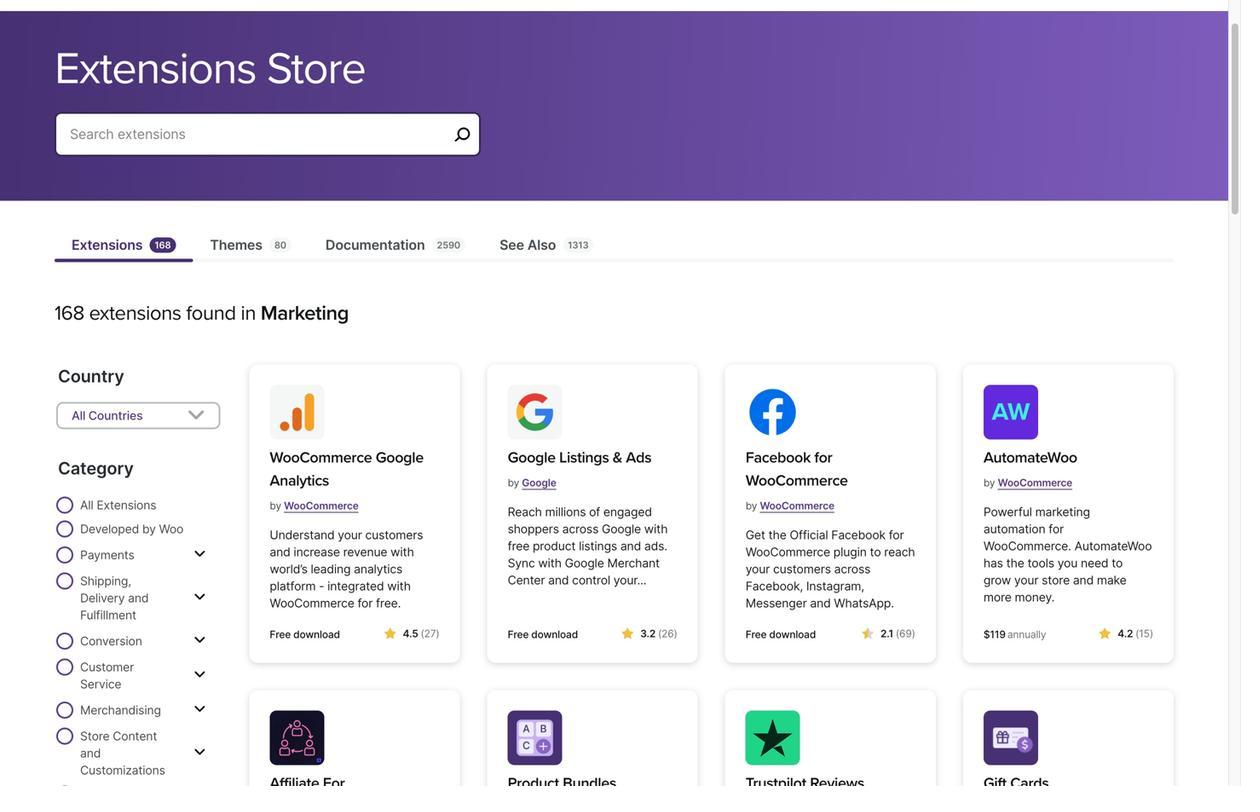 Task type: locate. For each thing, give the bounding box(es) containing it.
automatewoo up need
[[1075, 539, 1152, 553]]

2 ) from the left
[[674, 628, 678, 640]]

free for woocommerce google analytics
[[270, 629, 291, 641]]

) right '2.1'
[[912, 628, 916, 640]]

( for &
[[658, 628, 662, 640]]

all up developed
[[80, 498, 93, 513]]

product
[[533, 539, 576, 553]]

category
[[58, 458, 134, 479]]

1 horizontal spatial download
[[531, 629, 578, 641]]

2590
[[437, 240, 461, 251]]

1 vertical spatial automatewoo
[[1075, 539, 1152, 553]]

by left woo
[[142, 522, 156, 536]]

2 free from the left
[[508, 629, 529, 641]]

across down plugin
[[834, 562, 871, 577]]

store
[[267, 42, 366, 96], [80, 729, 110, 744]]

0 horizontal spatial woocommerce link
[[284, 493, 359, 519]]

for up official
[[815, 449, 833, 467]]

) right 4.2
[[1150, 628, 1154, 640]]

customers
[[365, 528, 423, 542], [773, 562, 831, 577]]

automatewoo up the "powerful"
[[984, 449, 1078, 467]]

your up money.
[[1015, 573, 1039, 588]]

Filter countries field
[[56, 402, 220, 429]]

80
[[274, 240, 286, 251]]

0 horizontal spatial facebook
[[746, 449, 811, 467]]

0 vertical spatial facebook
[[746, 449, 811, 467]]

woocommerce google analytics link
[[270, 446, 440, 493]]

free
[[270, 629, 291, 641], [508, 629, 529, 641], [746, 629, 767, 641]]

( right '2.1'
[[896, 628, 900, 640]]

and right center
[[548, 573, 569, 588]]

2.1 ( 69 )
[[881, 628, 916, 640]]

store content and customizations
[[80, 729, 165, 778]]

with
[[644, 522, 668, 536], [391, 545, 414, 559], [538, 556, 562, 571], [387, 579, 411, 594]]

1 horizontal spatial by woocommerce
[[746, 500, 835, 512]]

2 horizontal spatial download
[[769, 629, 816, 641]]

1 vertical spatial facebook
[[832, 528, 886, 542]]

0 horizontal spatial 168
[[55, 301, 84, 326]]

0 horizontal spatial across
[[562, 522, 599, 536]]

the down the woocommerce.
[[1007, 556, 1025, 571]]

2 show subcategories image from the top
[[194, 668, 206, 682]]

2 horizontal spatial free
[[746, 629, 767, 641]]

woocommerce inside woocommerce google analytics
[[270, 449, 372, 467]]

download down center
[[531, 629, 578, 641]]

1 download from the left
[[293, 629, 340, 641]]

customer service
[[80, 660, 134, 692]]

0 vertical spatial show subcategories image
[[194, 634, 206, 647]]

168 left 'themes' at the left of the page
[[155, 240, 171, 251]]

customizations
[[80, 763, 165, 778]]

by woocommerce up official
[[746, 500, 835, 512]]

show subcategories image for payments
[[194, 548, 206, 561]]

customers up facebook,
[[773, 562, 831, 577]]

facebook up plugin
[[832, 528, 886, 542]]

facebook
[[746, 449, 811, 467], [832, 528, 886, 542]]

( right 3.2
[[658, 628, 662, 640]]

168 for 168 extensions found in marketing
[[55, 301, 84, 326]]

1 horizontal spatial the
[[1007, 556, 1025, 571]]

themes
[[210, 237, 262, 253]]

168 left extensions
[[55, 301, 84, 326]]

all for all countries
[[72, 409, 85, 423]]

1 show subcategories image from the top
[[194, 548, 206, 561]]

3 download from the left
[[769, 629, 816, 641]]

across
[[562, 522, 599, 536], [834, 562, 871, 577]]

to left reach
[[870, 545, 881, 559]]

free download down messenger
[[746, 629, 816, 641]]

woocommerce inside get the official facebook for woocommerce plugin to reach your customers across facebook, instagram, messenger and whatsapp.
[[746, 545, 831, 559]]

see
[[500, 237, 524, 253]]

free down center
[[508, 629, 529, 641]]

( right 4.2
[[1136, 628, 1139, 640]]

whatsapp.
[[834, 596, 894, 611]]

extensions
[[89, 301, 181, 326]]

control
[[572, 573, 611, 588]]

0 vertical spatial all
[[72, 409, 85, 423]]

show subcategories image for merchandising
[[194, 703, 206, 716]]

1 horizontal spatial to
[[1112, 556, 1123, 571]]

google
[[376, 449, 424, 467], [508, 449, 556, 467], [522, 477, 556, 489], [602, 522, 641, 536], [565, 556, 604, 571]]

2 free download from the left
[[508, 629, 578, 641]]

automatewoo
[[984, 449, 1078, 467], [1075, 539, 1152, 553]]

1 horizontal spatial free
[[508, 629, 529, 641]]

3 ) from the left
[[912, 628, 916, 640]]

countries
[[88, 409, 143, 423]]

show subcategories image
[[194, 634, 206, 647], [194, 668, 206, 682]]

the inside get the official facebook for woocommerce plugin to reach your customers across facebook, instagram, messenger and whatsapp.
[[769, 528, 787, 542]]

0 horizontal spatial download
[[293, 629, 340, 641]]

powerful marketing automation for woocommerce. automatewoo has the tools you need to grow your store and make more money.
[[984, 505, 1152, 605]]

woocommerce link up official
[[760, 493, 835, 519]]

1 horizontal spatial woocommerce link
[[760, 493, 835, 519]]

1 ) from the left
[[436, 628, 440, 640]]

all inside filter countries field
[[72, 409, 85, 423]]

the
[[769, 528, 787, 542], [1007, 556, 1025, 571]]

) for &
[[674, 628, 678, 640]]

1 vertical spatial show subcategories image
[[194, 668, 206, 682]]

2 show subcategories image from the top
[[194, 591, 206, 604]]

across inside get the official facebook for woocommerce plugin to reach your customers across facebook, instagram, messenger and whatsapp.
[[834, 562, 871, 577]]

store inside store content and customizations
[[80, 729, 110, 744]]

to
[[870, 545, 881, 559], [1112, 556, 1123, 571]]

for down marketing
[[1049, 522, 1064, 536]]

across down of
[[562, 522, 599, 536]]

1 horizontal spatial across
[[834, 562, 871, 577]]

1 free download from the left
[[270, 629, 340, 641]]

0 vertical spatial customers
[[365, 528, 423, 542]]

download down messenger
[[769, 629, 816, 641]]

(
[[421, 628, 424, 640], [658, 628, 662, 640], [896, 628, 900, 640], [1136, 628, 1139, 640]]

woocommerce inside the facebook for woocommerce link
[[746, 472, 848, 490]]

2 horizontal spatial your
[[1015, 573, 1039, 588]]

Search extensions search field
[[70, 122, 449, 146]]

3 show subcategories image from the top
[[194, 703, 206, 716]]

by woocommerce down analytics on the left bottom of the page
[[270, 500, 359, 512]]

0 horizontal spatial by woocommerce
[[270, 500, 359, 512]]

by for facebook for woocommerce
[[746, 500, 757, 512]]

and up world's
[[270, 545, 290, 559]]

and up fulfillment
[[128, 591, 149, 606]]

2.1
[[881, 628, 894, 640]]

extensions
[[55, 42, 256, 96], [72, 237, 143, 253], [97, 498, 156, 513]]

None search field
[[55, 112, 481, 177]]

for up reach
[[889, 528, 904, 542]]

for down the integrated
[[358, 596, 373, 611]]

) right 4.5
[[436, 628, 440, 640]]

15
[[1139, 628, 1150, 640]]

the inside powerful marketing automation for woocommerce. automatewoo has the tools you need to grow your store and make more money.
[[1007, 556, 1025, 571]]

free download down platform at the bottom left of the page
[[270, 629, 340, 641]]

free download for google listings & ads
[[508, 629, 578, 641]]

has
[[984, 556, 1003, 571]]

the right get
[[769, 528, 787, 542]]

1 horizontal spatial free download
[[508, 629, 578, 641]]

0 vertical spatial 168
[[155, 240, 171, 251]]

) right 3.2
[[674, 628, 678, 640]]

to up make
[[1112, 556, 1123, 571]]

( for analytics
[[421, 628, 424, 640]]

0 vertical spatial the
[[769, 528, 787, 542]]

) for analytics
[[436, 628, 440, 640]]

1 free from the left
[[270, 629, 291, 641]]

1 horizontal spatial your
[[746, 562, 770, 577]]

1 ( from the left
[[421, 628, 424, 640]]

with down product
[[538, 556, 562, 571]]

4 show subcategories image from the top
[[194, 746, 206, 759]]

and down instagram,
[[810, 596, 831, 611]]

0 horizontal spatial to
[[870, 545, 881, 559]]

4.2
[[1118, 628, 1133, 640]]

understand
[[270, 528, 335, 542]]

facebook,
[[746, 579, 803, 594]]

( for woocommerce
[[896, 628, 900, 640]]

facebook up get
[[746, 449, 811, 467]]

in
[[241, 301, 256, 326]]

download down -
[[293, 629, 340, 641]]

by up get
[[746, 500, 757, 512]]

0 horizontal spatial your
[[338, 528, 362, 542]]

by woocommerce for woocommerce google analytics
[[270, 500, 359, 512]]

google link
[[522, 470, 556, 496]]

free download down center
[[508, 629, 578, 641]]

1 vertical spatial extensions
[[72, 237, 143, 253]]

1 vertical spatial the
[[1007, 556, 1025, 571]]

2 ( from the left
[[658, 628, 662, 640]]

show subcategories image
[[194, 548, 206, 561], [194, 591, 206, 604], [194, 703, 206, 716], [194, 746, 206, 759]]

get
[[746, 528, 766, 542]]

0 vertical spatial extensions
[[55, 42, 256, 96]]

2 horizontal spatial woocommerce link
[[998, 470, 1073, 496]]

free down messenger
[[746, 629, 767, 641]]

2 vertical spatial extensions
[[97, 498, 156, 513]]

0 horizontal spatial customers
[[365, 528, 423, 542]]

1 vertical spatial all
[[80, 498, 93, 513]]

1 vertical spatial customers
[[773, 562, 831, 577]]

facebook inside facebook for woocommerce
[[746, 449, 811, 467]]

facebook for woocommerce link
[[746, 446, 916, 493]]

and up customizations
[[80, 746, 101, 761]]

3 free download from the left
[[746, 629, 816, 641]]

woocommerce link
[[998, 470, 1073, 496], [284, 493, 359, 519], [760, 493, 835, 519]]

( right 4.5
[[421, 628, 424, 640]]

woocommerce
[[270, 449, 372, 467], [746, 472, 848, 490], [998, 477, 1073, 489], [284, 500, 359, 512], [760, 500, 835, 512], [746, 545, 831, 559], [270, 596, 354, 611]]

get the official facebook for woocommerce plugin to reach your customers across facebook, instagram, messenger and whatsapp.
[[746, 528, 915, 611]]

and inside shipping, delivery and fulfillment
[[128, 591, 149, 606]]

0 horizontal spatial the
[[769, 528, 787, 542]]

customers up revenue
[[365, 528, 423, 542]]

woocommerce link down analytics on the left bottom of the page
[[284, 493, 359, 519]]

woocommerce link down automatewoo link
[[998, 470, 1073, 496]]

by for automatewoo
[[984, 477, 995, 489]]

and down need
[[1073, 573, 1094, 588]]

0 vertical spatial across
[[562, 522, 599, 536]]

1 vertical spatial 168
[[55, 301, 84, 326]]

4 ( from the left
[[1136, 628, 1139, 640]]

27
[[424, 628, 436, 640]]

leading
[[311, 562, 351, 577]]

2 horizontal spatial free download
[[746, 629, 816, 641]]

marketing
[[261, 301, 349, 326]]

woocommerce link for woocommerce google analytics
[[284, 493, 359, 519]]

instagram,
[[807, 579, 865, 594]]

2 download from the left
[[531, 629, 578, 641]]

with up the ads.
[[644, 522, 668, 536]]

1 horizontal spatial facebook
[[832, 528, 886, 542]]

with up analytics
[[391, 545, 414, 559]]

0 horizontal spatial free
[[270, 629, 291, 641]]

increase
[[294, 545, 340, 559]]

ads.
[[644, 539, 668, 553]]

automatewoo inside powerful marketing automation for woocommerce. automatewoo has the tools you need to grow your store and make more money.
[[1075, 539, 1152, 553]]

plugin
[[834, 545, 867, 559]]

extensions for extensions store
[[55, 42, 256, 96]]

by woocommerce
[[984, 477, 1073, 489], [270, 500, 359, 512], [746, 500, 835, 512]]

woocommerce link for automatewoo
[[998, 470, 1073, 496]]

free down platform at the bottom left of the page
[[270, 629, 291, 641]]

grow
[[984, 573, 1011, 588]]

across inside reach millions of engaged shoppers across google with free product listings and ads. sync with google merchant center and control your...
[[562, 522, 599, 536]]

)
[[436, 628, 440, 640], [674, 628, 678, 640], [912, 628, 916, 640], [1150, 628, 1154, 640]]

1 horizontal spatial customers
[[773, 562, 831, 577]]

powerful
[[984, 505, 1032, 519]]

1 horizontal spatial store
[[267, 42, 366, 96]]

by left 'google' link
[[508, 477, 519, 489]]

1 show subcategories image from the top
[[194, 634, 206, 647]]

your up facebook,
[[746, 562, 770, 577]]

for inside powerful marketing automation for woocommerce. automatewoo has the tools you need to grow your store and make more money.
[[1049, 522, 1064, 536]]

0 horizontal spatial store
[[80, 729, 110, 744]]

3 ( from the left
[[896, 628, 900, 640]]

revenue
[[343, 545, 387, 559]]

1 vertical spatial across
[[834, 562, 871, 577]]

by for woocommerce google analytics
[[270, 500, 281, 512]]

0 horizontal spatial free download
[[270, 629, 340, 641]]

3 free from the left
[[746, 629, 767, 641]]

woocommerce link for facebook for woocommerce
[[760, 493, 835, 519]]

your up revenue
[[338, 528, 362, 542]]

your inside get the official facebook for woocommerce plugin to reach your customers across facebook, instagram, messenger and whatsapp.
[[746, 562, 770, 577]]

by down analytics on the left bottom of the page
[[270, 500, 281, 512]]

by woocommerce down automatewoo link
[[984, 477, 1073, 489]]

1 horizontal spatial 168
[[155, 240, 171, 251]]

free for facebook for woocommerce
[[746, 629, 767, 641]]

all left countries
[[72, 409, 85, 423]]

1 vertical spatial store
[[80, 729, 110, 744]]

by up the "powerful"
[[984, 477, 995, 489]]

2 horizontal spatial by woocommerce
[[984, 477, 1073, 489]]



Task type: describe. For each thing, give the bounding box(es) containing it.
millions
[[545, 505, 586, 519]]

extensions for extensions
[[72, 237, 143, 253]]

of
[[589, 505, 600, 519]]

0 vertical spatial store
[[267, 42, 366, 96]]

all extensions
[[80, 498, 156, 513]]

and up the 'merchant'
[[621, 539, 641, 553]]

free.
[[376, 596, 401, 611]]

168 extensions found in marketing
[[55, 301, 349, 326]]

integrated
[[328, 579, 384, 594]]

1313
[[568, 240, 589, 251]]

for inside facebook for woocommerce
[[815, 449, 833, 467]]

show subcategories image for store content and customizations
[[194, 746, 206, 759]]

listings
[[559, 449, 609, 467]]

your...
[[614, 573, 647, 588]]

to inside get the official facebook for woocommerce plugin to reach your customers across facebook, instagram, messenger and whatsapp.
[[870, 545, 881, 559]]

found
[[186, 301, 236, 326]]

to inside powerful marketing automation for woocommerce. automatewoo has the tools you need to grow your store and make more money.
[[1112, 556, 1123, 571]]

$119
[[984, 629, 1006, 641]]

make
[[1097, 573, 1127, 588]]

marketing
[[1036, 505, 1090, 519]]

download for &
[[531, 629, 578, 641]]

merchandising
[[80, 703, 161, 718]]

your inside the understand your customers and increase revenue with world's leading analytics platform - integrated with woocommerce for free.
[[338, 528, 362, 542]]

sync
[[508, 556, 535, 571]]

delivery
[[80, 591, 125, 606]]

all countries
[[72, 409, 143, 423]]

analytics
[[270, 472, 329, 490]]

engaged
[[604, 505, 652, 519]]

angle down image
[[187, 406, 205, 426]]

reach millions of engaged shoppers across google with free product listings and ads. sync with google merchant center and control your...
[[508, 505, 668, 588]]

show subcategories image for shipping, delivery and fulfillment
[[194, 591, 206, 604]]

analytics
[[354, 562, 403, 577]]

and inside store content and customizations
[[80, 746, 101, 761]]

google inside woocommerce google analytics
[[376, 449, 424, 467]]

need
[[1081, 556, 1109, 571]]

content
[[113, 729, 157, 744]]

show subcategories image for customer service
[[194, 668, 206, 682]]

and inside get the official facebook for woocommerce plugin to reach your customers across facebook, instagram, messenger and whatsapp.
[[810, 596, 831, 611]]

tools
[[1028, 556, 1055, 571]]

&
[[613, 449, 622, 467]]

for inside the understand your customers and increase revenue with world's leading analytics platform - integrated with woocommerce for free.
[[358, 596, 373, 611]]

facebook inside get the official facebook for woocommerce plugin to reach your customers across facebook, instagram, messenger and whatsapp.
[[832, 528, 886, 542]]

also
[[528, 237, 556, 253]]

4.5
[[403, 628, 418, 640]]

26
[[662, 628, 674, 640]]

country
[[58, 366, 124, 387]]

reach
[[884, 545, 915, 559]]

messenger
[[746, 596, 807, 611]]

woocommerce google analytics
[[270, 449, 424, 490]]

see also
[[500, 237, 556, 253]]

download for woocommerce
[[769, 629, 816, 641]]

for inside get the official facebook for woocommerce plugin to reach your customers across facebook, instagram, messenger and whatsapp.
[[889, 528, 904, 542]]

developed
[[80, 522, 139, 536]]

0 vertical spatial automatewoo
[[984, 449, 1078, 467]]

reach
[[508, 505, 542, 519]]

69
[[900, 628, 912, 640]]

your inside powerful marketing automation for woocommerce. automatewoo has the tools you need to grow your store and make more money.
[[1015, 573, 1039, 588]]

automatewoo link
[[984, 446, 1078, 470]]

3.2 ( 26 )
[[641, 628, 678, 640]]

documentation
[[326, 237, 425, 253]]

download for analytics
[[293, 629, 340, 641]]

customers inside the understand your customers and increase revenue with world's leading analytics platform - integrated with woocommerce for free.
[[365, 528, 423, 542]]

free download for facebook for woocommerce
[[746, 629, 816, 641]]

extensions store link
[[55, 42, 1174, 96]]

free for google listings & ads
[[508, 629, 529, 641]]

service
[[80, 677, 121, 692]]

understand your customers and increase revenue with world's leading analytics platform - integrated with woocommerce for free.
[[270, 528, 423, 611]]

center
[[508, 573, 545, 588]]

payments
[[80, 548, 134, 562]]

by google
[[508, 477, 556, 489]]

store
[[1042, 573, 1070, 588]]

customers inside get the official facebook for woocommerce plugin to reach your customers across facebook, instagram, messenger and whatsapp.
[[773, 562, 831, 577]]

shipping,
[[80, 574, 131, 588]]

google listings & ads
[[508, 449, 652, 467]]

woocommerce.
[[984, 539, 1072, 553]]

official
[[790, 528, 828, 542]]

and inside powerful marketing automation for woocommerce. automatewoo has the tools you need to grow your store and make more money.
[[1073, 573, 1094, 588]]

3.2
[[641, 628, 656, 640]]

show subcategories image for conversion
[[194, 634, 206, 647]]

and inside the understand your customers and increase revenue with world's leading analytics platform - integrated with woocommerce for free.
[[270, 545, 290, 559]]

automation
[[984, 522, 1046, 536]]

more
[[984, 590, 1012, 605]]

by woocommerce for automatewoo
[[984, 477, 1073, 489]]

4 ) from the left
[[1150, 628, 1154, 640]]

shoppers
[[508, 522, 559, 536]]

-
[[319, 579, 324, 594]]

168 for 168
[[155, 240, 171, 251]]

customer
[[80, 660, 134, 675]]

woo
[[159, 522, 184, 536]]

woocommerce inside the understand your customers and increase revenue with world's leading analytics platform - integrated with woocommerce for free.
[[270, 596, 354, 611]]

with up the free.
[[387, 579, 411, 594]]

extensions store
[[55, 42, 366, 96]]

4.2 ( 15 )
[[1118, 628, 1154, 640]]

platform
[[270, 579, 316, 594]]

listings
[[579, 539, 617, 553]]

facebook for woocommerce
[[746, 449, 848, 490]]

all for all extensions
[[80, 498, 93, 513]]

by woocommerce for facebook for woocommerce
[[746, 500, 835, 512]]

world's
[[270, 562, 308, 577]]

ads
[[626, 449, 652, 467]]

annually
[[1008, 629, 1047, 641]]

google listings & ads link
[[508, 446, 652, 470]]

by for google listings & ads
[[508, 477, 519, 489]]

4.5 ( 27 )
[[403, 628, 440, 640]]

developed by woo
[[80, 522, 184, 536]]

you
[[1058, 556, 1078, 571]]

free download for woocommerce google analytics
[[270, 629, 340, 641]]

free
[[508, 539, 530, 553]]

) for woocommerce
[[912, 628, 916, 640]]

money.
[[1015, 590, 1055, 605]]



Task type: vqa. For each thing, say whether or not it's contained in the screenshot.
'Developed By Woo'
yes



